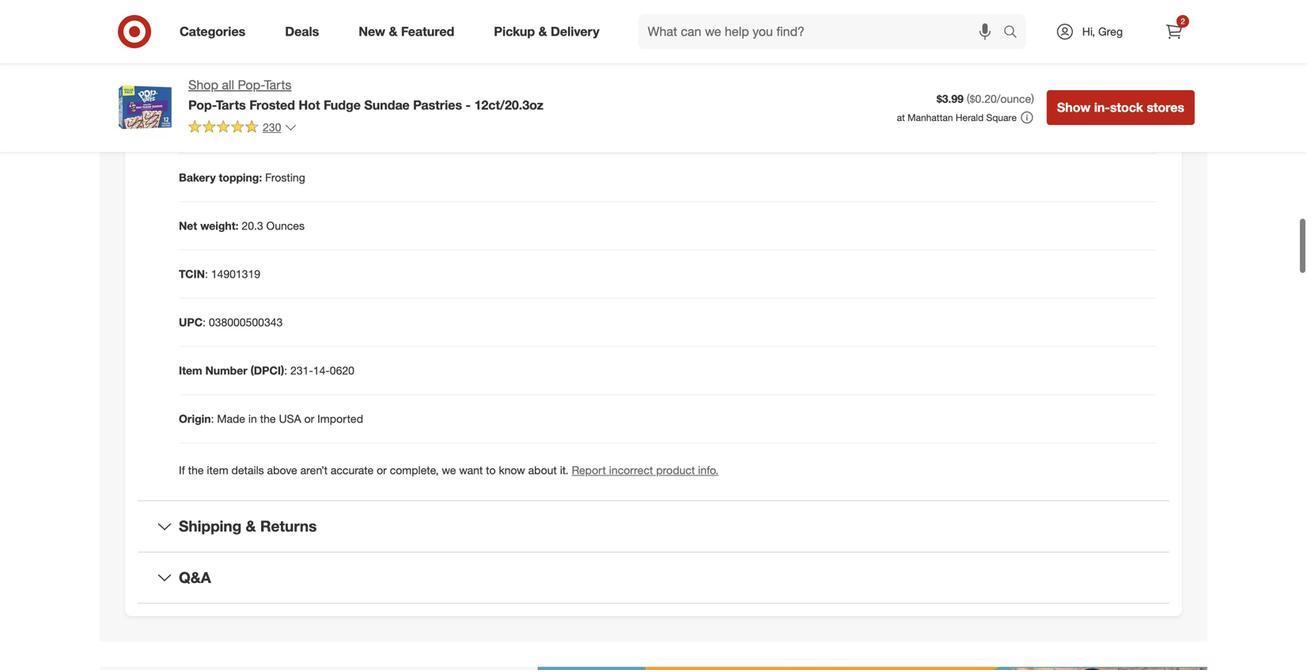 Task type: describe. For each thing, give the bounding box(es) containing it.
show in-stock stores
[[1057, 100, 1185, 115]]

1 horizontal spatial to
[[486, 463, 496, 477]]

net weight: 20.3 ounces
[[179, 219, 305, 233]]

: left 231-
[[284, 364, 287, 377]]

heat
[[405, 74, 428, 88]]

manhattan
[[908, 112, 953, 123]]

pickup
[[494, 24, 535, 39]]

)
[[1031, 92, 1034, 106]]

categories link
[[166, 14, 265, 49]]

shipping & returns button
[[138, 501, 1169, 552]]

& for new
[[389, 24, 398, 39]]

$0.20
[[970, 92, 997, 106]]

hi, greg
[[1082, 25, 1123, 38]]

at
[[897, 112, 905, 123]]

0 vertical spatial fudge
[[216, 26, 247, 40]]

038000500343
[[209, 315, 283, 329]]

complete,
[[390, 463, 439, 477]]

tcin
[[179, 267, 205, 281]]

state
[[179, 74, 207, 88]]

& for shipping
[[246, 517, 256, 535]]

new
[[359, 24, 385, 39]]

230 link
[[188, 119, 297, 138]]

1 horizontal spatial pop-
[[238, 77, 264, 93]]

herald
[[956, 112, 984, 123]]

aren't
[[300, 463, 328, 477]]

about
[[528, 463, 557, 477]]

report
[[572, 463, 606, 477]]

image of pop-tarts frosted hot fudge sundae pastries - 12ct/20.3oz image
[[112, 76, 176, 139]]

filling:
[[179, 26, 213, 40]]

shop
[[188, 77, 218, 93]]

number
[[205, 364, 247, 377]]

weight:
[[200, 219, 239, 233]]

0 horizontal spatial to
[[319, 74, 329, 88]]

deals
[[285, 24, 319, 39]]

What can we help you find? suggestions appear below search field
[[638, 14, 1007, 49]]

topping:
[[219, 171, 262, 184]]

q&a
[[179, 568, 211, 587]]

12
[[278, 122, 291, 136]]

fudge inside the shop all pop-tarts pop-tarts frosted hot fudge sundae pastries - 12ct/20.3oz
[[324, 97, 361, 113]]

$3.99 ( $0.20 /ounce )
[[937, 92, 1034, 106]]

-
[[466, 97, 471, 113]]

above
[[267, 463, 297, 477]]

(dpci)
[[251, 364, 284, 377]]

12ct/20.3oz
[[474, 97, 544, 113]]

shipping
[[179, 517, 242, 535]]

featured
[[401, 24, 454, 39]]

search button
[[996, 14, 1034, 52]]

0620
[[330, 364, 354, 377]]

product
[[656, 463, 695, 477]]

readiness:
[[223, 74, 281, 88]]

: for 038000500343
[[203, 315, 206, 329]]

want
[[459, 463, 483, 477]]

prepared,
[[354, 74, 402, 88]]

shop all pop-tarts pop-tarts frosted hot fudge sundae pastries - 12ct/20.3oz
[[188, 77, 544, 113]]

stock
[[1110, 100, 1143, 115]]

231-
[[290, 364, 313, 377]]

origin
[[179, 412, 211, 426]]

pickup & delivery
[[494, 24, 600, 39]]

upc
[[179, 315, 203, 329]]

& for pickup
[[539, 24, 547, 39]]

package
[[179, 122, 224, 136]]

serve
[[453, 74, 482, 88]]

1 vertical spatial or
[[377, 463, 387, 477]]

stores
[[1147, 100, 1185, 115]]

pickup & delivery link
[[481, 14, 619, 49]]

categories
[[180, 24, 245, 39]]

state of readiness: ready to eat, prepared, heat and serve
[[179, 74, 482, 88]]

item
[[179, 364, 202, 377]]

accurate
[[331, 463, 374, 477]]

item
[[207, 463, 228, 477]]



Task type: vqa. For each thing, say whether or not it's contained in the screenshot.


Task type: locate. For each thing, give the bounding box(es) containing it.
or right accurate
[[377, 463, 387, 477]]

item number (dpci) : 231-14-0620
[[179, 364, 354, 377]]

& inside pickup & delivery link
[[539, 24, 547, 39]]

0 horizontal spatial the
[[188, 463, 204, 477]]

0 horizontal spatial pop-
[[188, 97, 216, 113]]

0 vertical spatial or
[[304, 412, 314, 426]]

usa
[[279, 412, 301, 426]]

0 vertical spatial pop-
[[238, 77, 264, 93]]

: left 038000500343
[[203, 315, 206, 329]]

shipping & returns
[[179, 517, 317, 535]]

0 vertical spatial tarts
[[264, 77, 292, 93]]

14-
[[313, 364, 330, 377]]

to right "want"
[[486, 463, 496, 477]]

bakery topping: frosting
[[179, 171, 305, 184]]

1 horizontal spatial fudge
[[324, 97, 361, 113]]

ready
[[284, 74, 316, 88]]

package quantity: 12
[[179, 122, 291, 136]]

new & featured
[[359, 24, 454, 39]]

the right in
[[260, 412, 276, 426]]

in
[[248, 412, 257, 426]]

1 horizontal spatial the
[[260, 412, 276, 426]]

1 horizontal spatial tarts
[[264, 77, 292, 93]]

0 vertical spatial to
[[319, 74, 329, 88]]

imported
[[317, 412, 363, 426]]

advertisement element
[[100, 667, 1207, 670]]

& right new
[[389, 24, 398, 39]]

frosting
[[265, 171, 305, 184]]

the
[[260, 412, 276, 426], [188, 463, 204, 477]]

or right usa
[[304, 412, 314, 426]]

info.
[[698, 463, 719, 477]]

sundae
[[364, 97, 410, 113]]

tarts down all
[[216, 97, 246, 113]]

: for 14901319
[[205, 267, 208, 281]]

0 horizontal spatial fudge
[[216, 26, 247, 40]]

origin : made in the usa or imported
[[179, 412, 363, 426]]

filling: fudge
[[179, 26, 247, 40]]

ounces
[[266, 219, 305, 233]]

1 vertical spatial tarts
[[216, 97, 246, 113]]

0 horizontal spatial or
[[304, 412, 314, 426]]

to
[[319, 74, 329, 88], [486, 463, 496, 477]]

deals link
[[272, 14, 339, 49]]

& left returns
[[246, 517, 256, 535]]

net
[[179, 219, 197, 233]]

$3.99
[[937, 92, 964, 106]]

hot
[[299, 97, 320, 113]]

:
[[205, 267, 208, 281], [203, 315, 206, 329], [284, 364, 287, 377], [211, 412, 214, 426]]

upc : 038000500343
[[179, 315, 283, 329]]

pop- right all
[[238, 77, 264, 93]]

pastries
[[413, 97, 462, 113]]

all
[[222, 77, 234, 93]]

if
[[179, 463, 185, 477]]

eat,
[[332, 74, 351, 88]]

& right pickup
[[539, 24, 547, 39]]

&
[[389, 24, 398, 39], [539, 24, 547, 39], [246, 517, 256, 535]]

& inside shipping & returns dropdown button
[[246, 517, 256, 535]]

& inside new & featured link
[[389, 24, 398, 39]]

/ounce
[[997, 92, 1031, 106]]

0 vertical spatial the
[[260, 412, 276, 426]]

greg
[[1098, 25, 1123, 38]]

frosted
[[249, 97, 295, 113]]

2
[[1181, 16, 1185, 26]]

to left 'eat,'
[[319, 74, 329, 88]]

(
[[967, 92, 970, 106]]

report incorrect product info. button
[[572, 462, 719, 478]]

square
[[986, 112, 1017, 123]]

: left made
[[211, 412, 214, 426]]

new & featured link
[[345, 14, 474, 49]]

tarts up frosted
[[264, 77, 292, 93]]

0 horizontal spatial &
[[246, 517, 256, 535]]

1 horizontal spatial or
[[377, 463, 387, 477]]

q&a button
[[138, 553, 1169, 603]]

fudge down 'eat,'
[[324, 97, 361, 113]]

show in-stock stores button
[[1047, 90, 1195, 125]]

2 horizontal spatial &
[[539, 24, 547, 39]]

pop- down 'shop'
[[188, 97, 216, 113]]

incorrect
[[609, 463, 653, 477]]

20.3
[[242, 219, 263, 233]]

tarts
[[264, 77, 292, 93], [216, 97, 246, 113]]

1 vertical spatial the
[[188, 463, 204, 477]]

if the item details above aren't accurate or complete, we want to know about it. report incorrect product info.
[[179, 463, 719, 477]]

in-
[[1094, 100, 1110, 115]]

tcin : 14901319
[[179, 267, 260, 281]]

search
[[996, 25, 1034, 41]]

fudge right the filling: at the top left of the page
[[216, 26, 247, 40]]

of
[[210, 74, 220, 88]]

the right if on the left
[[188, 463, 204, 477]]

230
[[263, 120, 281, 134]]

returns
[[260, 517, 317, 535]]

show
[[1057, 100, 1091, 115]]

: left 14901319
[[205, 267, 208, 281]]

pop-
[[238, 77, 264, 93], [188, 97, 216, 113]]

bakery
[[179, 171, 216, 184]]

we
[[442, 463, 456, 477]]

it.
[[560, 463, 569, 477]]

2 link
[[1157, 14, 1192, 49]]

at manhattan herald square
[[897, 112, 1017, 123]]

quantity:
[[227, 122, 275, 136]]

1 vertical spatial pop-
[[188, 97, 216, 113]]

14901319
[[211, 267, 260, 281]]

details
[[231, 463, 264, 477]]

delivery
[[551, 24, 600, 39]]

know
[[499, 463, 525, 477]]

and
[[431, 74, 450, 88]]

: for made
[[211, 412, 214, 426]]

1 vertical spatial fudge
[[324, 97, 361, 113]]

0 horizontal spatial tarts
[[216, 97, 246, 113]]

1 vertical spatial to
[[486, 463, 496, 477]]

hi,
[[1082, 25, 1095, 38]]

1 horizontal spatial &
[[389, 24, 398, 39]]



